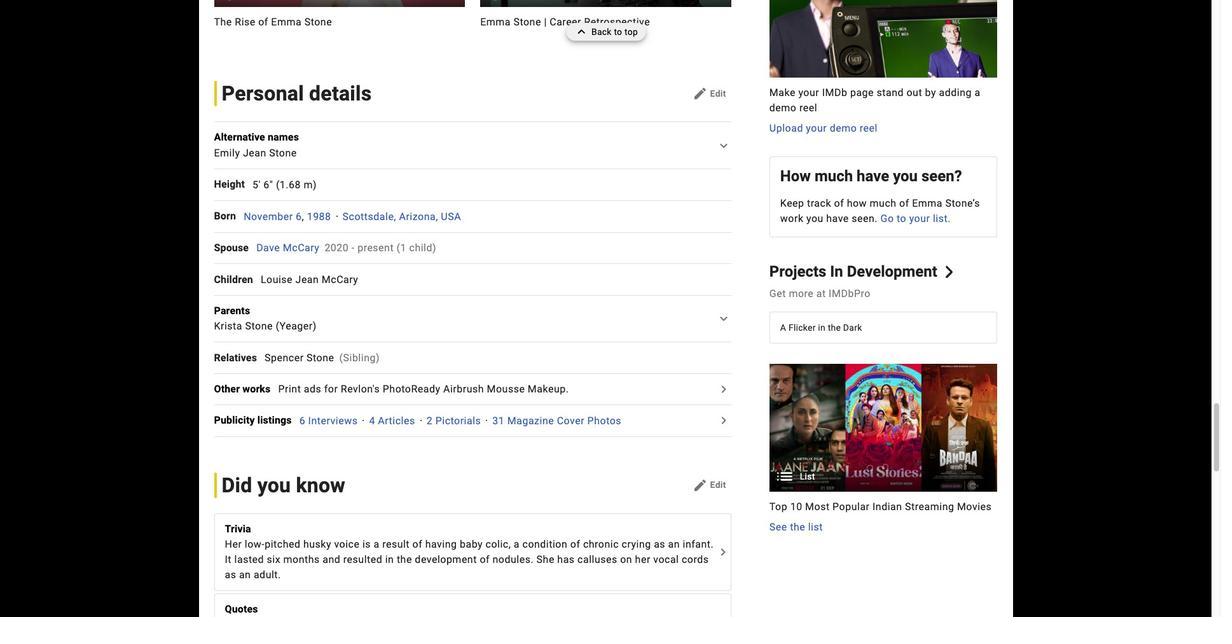 Task type: locate. For each thing, give the bounding box(es) containing it.
0 horizontal spatial have
[[827, 212, 849, 225]]

a up nodules.
[[514, 538, 520, 550]]

edit for personal details
[[710, 88, 726, 99]]

more
[[789, 287, 814, 299]]

0 horizontal spatial to
[[614, 27, 622, 37]]

stone left |
[[514, 16, 541, 28]]

publicity listings
[[214, 414, 292, 426]]

seen.
[[852, 212, 878, 225]]

the rise of emma stone group
[[214, 0, 465, 45]]

1 horizontal spatial you
[[807, 212, 824, 225]]

a right adding
[[975, 87, 981, 99]]

flicker
[[789, 322, 816, 333]]

to right the go
[[897, 212, 907, 225]]

0 vertical spatial and
[[810, 16, 828, 28]]

1 horizontal spatial a
[[514, 538, 520, 550]]

1 vertical spatial mccary
[[322, 274, 358, 286]]

mccary
[[283, 242, 320, 254], [322, 274, 358, 286]]

(1.68
[[276, 179, 301, 191]]

1 horizontal spatial jean
[[296, 274, 319, 286]]

0 vertical spatial you
[[893, 167, 918, 185]]

0 horizontal spatial mccary
[[283, 242, 320, 254]]

of right rise
[[258, 16, 268, 28]]

1 edit image from the top
[[693, 86, 708, 101]]

1 horizontal spatial demo
[[830, 122, 857, 134]]

1 horizontal spatial an
[[668, 538, 680, 550]]

1 horizontal spatial as
[[654, 538, 666, 550]]

for
[[324, 383, 338, 395]]

emma inside group
[[480, 16, 511, 28]]

in down result
[[385, 553, 394, 565]]

development
[[415, 553, 477, 565]]

alternative
[[214, 131, 265, 143]]

have down track
[[827, 212, 849, 225]]

0 horizontal spatial jean
[[243, 147, 266, 159]]

questions
[[747, 31, 795, 43]]

november 6 , 1988
[[244, 210, 331, 222]]

6 interviews
[[299, 415, 358, 427]]

1 horizontal spatial and
[[810, 16, 828, 28]]

stone inside the emma stone and emma thompson answer fan questions
[[780, 16, 808, 28]]

(sibling)
[[339, 352, 380, 364]]

other
[[214, 383, 240, 395]]

demo down imdb
[[830, 122, 857, 134]]

you right the did
[[257, 473, 291, 497]]

0 horizontal spatial as
[[225, 569, 236, 581]]

your inside make your imdb page stand out by adding a demo reel
[[799, 87, 819, 99]]

6 right listings
[[299, 415, 305, 427]]

of up has at the left of page
[[570, 538, 580, 550]]

0 horizontal spatial you
[[257, 473, 291, 497]]

2 horizontal spatial you
[[893, 167, 918, 185]]

top
[[625, 27, 638, 37]]

mousse
[[487, 383, 525, 395]]

work
[[780, 212, 804, 225]]

2 vertical spatial your
[[909, 212, 930, 225]]

expand alternative names image
[[716, 138, 731, 153]]

as down 'it' on the bottom of the page
[[225, 569, 236, 581]]

of up 'go to your list.'
[[900, 197, 910, 209]]

seen?
[[922, 167, 962, 185]]

your
[[799, 87, 819, 99], [806, 122, 827, 134], [909, 212, 930, 225]]

you left the seen?
[[893, 167, 918, 185]]

your left 'list.'
[[909, 212, 930, 225]]

2 edit image from the top
[[693, 478, 708, 493]]

keep track of how much of emma stone's work you have seen.
[[780, 197, 980, 225]]

0 vertical spatial edit button
[[687, 84, 731, 104]]

0 vertical spatial demo
[[770, 102, 797, 114]]

louise
[[261, 274, 293, 286]]

the left "list"
[[790, 521, 806, 533]]

0 horizontal spatial and
[[323, 553, 341, 565]]

1 vertical spatial demo
[[830, 122, 857, 134]]

have up how
[[857, 167, 889, 185]]

children
[[214, 273, 253, 285]]

as up vocal
[[654, 538, 666, 550]]

track
[[807, 197, 831, 209]]

group for thompson
[[747, 0, 998, 7]]

6 left 1988 on the top left
[[296, 210, 302, 222]]

group
[[214, 0, 465, 7], [480, 0, 731, 7], [747, 0, 998, 7], [770, 0, 998, 136], [770, 364, 998, 535]]

articles
[[378, 415, 415, 427]]

have
[[857, 167, 889, 185], [827, 212, 849, 225]]

1 horizontal spatial have
[[857, 167, 889, 185]]

1 horizontal spatial the
[[790, 521, 806, 533]]

scottsdale,
[[343, 210, 396, 222]]

reel up upload your demo reel
[[800, 102, 817, 114]]

0 vertical spatial jean
[[243, 147, 266, 159]]

reel inside make your imdb page stand out by adding a demo reel
[[800, 102, 817, 114]]

group for retrospective
[[480, 0, 731, 7]]

and down husky
[[323, 553, 341, 565]]

edit up expand alternative names "icon"
[[710, 88, 726, 99]]

keep
[[780, 197, 804, 209]]

0 horizontal spatial demo
[[770, 102, 797, 114]]

in
[[830, 263, 843, 280]]

voice
[[334, 538, 360, 550]]

scottsdale, arizona, usa
[[343, 210, 461, 222]]

jean down alternative
[[243, 147, 266, 159]]

0 vertical spatial edit image
[[693, 86, 708, 101]]

go to other works image
[[716, 382, 731, 397]]

trivia button
[[225, 521, 714, 537]]

jean right louise
[[296, 274, 319, 286]]

1 vertical spatial in
[[385, 553, 394, 565]]

1 vertical spatial much
[[870, 197, 897, 209]]

mccary down ,
[[283, 242, 320, 254]]

adult.
[[254, 569, 281, 581]]

in
[[818, 322, 826, 333], [385, 553, 394, 565]]

1 vertical spatial edit image
[[693, 478, 708, 493]]

2 vertical spatial the
[[397, 553, 412, 565]]

result
[[382, 538, 410, 550]]

of down baby
[[480, 553, 490, 565]]

0 horizontal spatial in
[[385, 553, 394, 565]]

1 vertical spatial as
[[225, 569, 236, 581]]

1 vertical spatial an
[[239, 569, 251, 581]]

0 vertical spatial your
[[799, 87, 819, 99]]

expand parents element
[[214, 304, 695, 319]]

2 horizontal spatial a
[[975, 87, 981, 99]]

streaming
[[905, 501, 955, 513]]

1 horizontal spatial in
[[818, 322, 826, 333]]

emma up questions
[[747, 16, 777, 28]]

10
[[791, 501, 803, 513]]

0 vertical spatial mccary
[[283, 242, 320, 254]]

alternative names emily jean stone
[[214, 131, 299, 159]]

having
[[425, 538, 457, 550]]

0 vertical spatial edit
[[710, 88, 726, 99]]

stone right krista
[[245, 320, 273, 332]]

6″
[[264, 179, 273, 191]]

in right the flicker
[[818, 322, 826, 333]]

stone down the names
[[269, 147, 297, 159]]

edit button for did you know
[[687, 475, 731, 495]]

emma up go to your list. link
[[912, 197, 943, 209]]

1 vertical spatial to
[[897, 212, 907, 225]]

and down "emma stone and emma thompson answer fan questions" "image"
[[810, 16, 828, 28]]

cords
[[682, 553, 709, 565]]

the left the "dark"
[[828, 322, 841, 333]]

reel inside button
[[860, 122, 878, 134]]

much up the go
[[870, 197, 897, 209]]

1 edit from the top
[[710, 88, 726, 99]]

chevron right inline image
[[944, 266, 956, 278]]

0 vertical spatial to
[[614, 27, 622, 37]]

the down result
[[397, 553, 412, 565]]

the rise of emma stone link
[[214, 15, 465, 30]]

demo reel thumbnail image
[[770, 0, 998, 78]]

jean inside alternative names emily jean stone
[[243, 147, 266, 159]]

it
[[225, 553, 232, 565]]

1 vertical spatial and
[[323, 553, 341, 565]]

1 vertical spatial your
[[806, 122, 827, 134]]

1 horizontal spatial reel
[[860, 122, 878, 134]]

mccary down the 2020 at the top of the page
[[322, 274, 358, 286]]

stone inside 'parents krista stone (yeager)'
[[245, 320, 273, 332]]

0 horizontal spatial the
[[397, 553, 412, 565]]

edit button up expand alternative names "icon"
[[687, 84, 731, 104]]

edit image
[[693, 86, 708, 101], [693, 478, 708, 493]]

and inside the emma stone and emma thompson answer fan questions
[[810, 16, 828, 28]]

edit button up infant.
[[687, 475, 731, 495]]

1 vertical spatial reel
[[860, 122, 878, 134]]

(yeager)
[[276, 320, 317, 332]]

emma left |
[[480, 16, 511, 28]]

low-
[[245, 538, 265, 550]]

ads
[[304, 383, 321, 395]]

group containing make your imdb page stand out by adding a demo reel
[[770, 0, 998, 136]]

0 vertical spatial much
[[815, 167, 853, 185]]

an up vocal
[[668, 538, 680, 550]]

development
[[847, 263, 938, 280]]

1 vertical spatial the
[[790, 521, 806, 533]]

her
[[225, 538, 242, 550]]

emma down "emma stone and emma thompson answer fan questions" "image"
[[831, 16, 862, 28]]

personal
[[222, 82, 304, 106]]

0 vertical spatial in
[[818, 322, 826, 333]]

1 vertical spatial you
[[807, 212, 824, 225]]

pitched
[[265, 538, 301, 550]]

4 articles
[[369, 415, 415, 427]]

2 vertical spatial you
[[257, 473, 291, 497]]

to inside button
[[614, 27, 622, 37]]

go to publicity listings image
[[716, 413, 731, 428]]

make your imdb page stand out by adding a demo reel link
[[770, 85, 998, 116]]

2 edit from the top
[[710, 480, 726, 490]]

present
[[358, 242, 394, 254]]

expand parents image
[[716, 311, 731, 326]]

0 vertical spatial the
[[828, 322, 841, 333]]

0 horizontal spatial reel
[[800, 102, 817, 114]]

colic,
[[486, 538, 511, 550]]

edit up infant.
[[710, 480, 726, 490]]

1 vertical spatial have
[[827, 212, 849, 225]]

0 horizontal spatial much
[[815, 167, 853, 185]]

0 vertical spatial reel
[[800, 102, 817, 114]]

back
[[592, 27, 612, 37]]

reel down make your imdb page stand out by adding a demo reel
[[860, 122, 878, 134]]

the rise of emma stone
[[214, 16, 332, 28]]

1 edit button from the top
[[687, 84, 731, 104]]

of left how
[[834, 197, 844, 209]]

much up track
[[815, 167, 853, 185]]

projects in development
[[770, 263, 938, 280]]

1 horizontal spatial to
[[897, 212, 907, 225]]

nodules.
[[493, 553, 534, 565]]

husky
[[303, 538, 331, 550]]

a right is
[[374, 538, 380, 550]]

emma stone | career retrospective group
[[480, 0, 731, 45]]

your left imdb
[[799, 87, 819, 99]]

0 horizontal spatial an
[[239, 569, 251, 581]]

still frame image
[[770, 364, 998, 492]]

2 pictorials
[[427, 415, 481, 427]]

stone up questions
[[780, 16, 808, 28]]

magazine
[[507, 415, 554, 427]]

list
[[800, 472, 815, 482]]

1 vertical spatial edit button
[[687, 475, 731, 495]]

spencer stone (sibling)
[[265, 352, 380, 364]]

parents
[[214, 305, 250, 317]]

your inside upload your demo reel button
[[806, 122, 827, 134]]

6
[[296, 210, 302, 222], [299, 415, 305, 427]]

in inside trivia her low-pitched husky voice is a result of having baby colic, a condition of chronic crying as an infant. it lasted six months and resulted in the development of nodules. she has calluses on her vocal cords as an adult.
[[385, 553, 394, 565]]

baby
[[460, 538, 483, 550]]

,
[[302, 210, 304, 222]]

chronic
[[583, 538, 619, 550]]

expand less image
[[574, 23, 592, 41]]

you down track
[[807, 212, 824, 225]]

dave
[[256, 242, 280, 254]]

1 horizontal spatial much
[[870, 197, 897, 209]]

1 vertical spatial jean
[[296, 274, 319, 286]]

1 vertical spatial edit
[[710, 480, 726, 490]]

edit
[[710, 88, 726, 99], [710, 480, 726, 490]]

much inside keep track of how much of emma stone's work you have seen.
[[870, 197, 897, 209]]

see more image
[[716, 544, 731, 560]]

november
[[244, 210, 293, 222]]

an down lasted
[[239, 569, 251, 581]]

airbrush
[[443, 383, 484, 395]]

to left the top
[[614, 27, 622, 37]]

group for stone
[[214, 0, 465, 7]]

2 edit button from the top
[[687, 475, 731, 495]]

demo down make
[[770, 102, 797, 114]]

6 interviews button
[[299, 415, 358, 427]]

your right "upload" at the right top of page
[[806, 122, 827, 134]]



Task type: vqa. For each thing, say whether or not it's contained in the screenshot.
topmost the much
yes



Task type: describe. For each thing, give the bounding box(es) containing it.
the inside trivia her low-pitched husky voice is a result of having baby colic, a condition of chronic crying as an infant. it lasted six months and resulted in the development of nodules. she has calluses on her vocal cords as an adult.
[[397, 553, 412, 565]]

know
[[296, 473, 345, 497]]

works
[[243, 383, 271, 395]]

get
[[770, 287, 786, 299]]

0 vertical spatial have
[[857, 167, 889, 185]]

personal details
[[222, 82, 372, 106]]

back to top button
[[566, 23, 646, 41]]

0 vertical spatial as
[[654, 538, 666, 550]]

0 vertical spatial 6
[[296, 210, 302, 222]]

she
[[537, 553, 555, 565]]

rise
[[235, 16, 256, 28]]

projects
[[770, 263, 827, 280]]

print
[[278, 383, 301, 395]]

list group
[[770, 364, 998, 492]]

quotes button
[[225, 602, 714, 617]]

edit image for personal details
[[693, 86, 708, 101]]

emma stone | career retrospective
[[480, 16, 650, 28]]

makeup.
[[528, 383, 569, 395]]

stone inside group
[[514, 16, 541, 28]]

4 articles button
[[369, 415, 415, 427]]

krista
[[214, 320, 242, 332]]

imdb
[[822, 87, 848, 99]]

adding
[[939, 87, 972, 99]]

0 horizontal spatial a
[[374, 538, 380, 550]]

career
[[550, 16, 581, 28]]

louise jean mccary
[[261, 274, 358, 286]]

to for top
[[614, 27, 622, 37]]

make your imdb page stand out by adding a demo reel
[[770, 87, 981, 114]]

2020
[[325, 242, 349, 254]]

emma stone | career retrospective image
[[480, 0, 731, 7]]

dark
[[843, 322, 862, 333]]

your for upload
[[806, 122, 827, 134]]

a flicker in the dark link
[[770, 312, 997, 343]]

a flicker in the dark
[[780, 322, 862, 333]]

born
[[214, 210, 236, 222]]

upload your demo reel
[[770, 122, 878, 134]]

to for your
[[897, 212, 907, 225]]

months
[[283, 553, 320, 565]]

|
[[544, 16, 547, 28]]

emily
[[214, 147, 240, 159]]

emma stone and emma thompson answer fan questions image
[[747, 0, 998, 7]]

top 10 most popular indian streaming movies
[[770, 501, 992, 513]]

stone down the rise of emma stone image
[[305, 16, 332, 28]]

emma stone and emma thompson answer fan questions link
[[747, 15, 998, 45]]

the inside button
[[790, 521, 806, 533]]

out
[[907, 87, 923, 99]]

how
[[847, 197, 867, 209]]

interviews
[[308, 415, 358, 427]]

and inside trivia her low-pitched husky voice is a result of having baby colic, a condition of chronic crying as an infant. it lasted six months and resulted in the development of nodules. she has calluses on her vocal cords as an adult.
[[323, 553, 341, 565]]

movies
[[957, 501, 992, 513]]

parents krista stone (yeager)
[[214, 305, 317, 332]]

details
[[309, 82, 372, 106]]

calluses
[[578, 553, 618, 565]]

upload your demo reel button
[[770, 121, 998, 136]]

photoready
[[383, 383, 441, 395]]

indian
[[873, 501, 902, 513]]

2 pictorials button
[[427, 415, 481, 427]]

a inside make your imdb page stand out by adding a demo reel
[[975, 87, 981, 99]]

1 vertical spatial 6
[[299, 415, 305, 427]]

usa
[[441, 210, 461, 222]]

dave mccary 2020 - present (1 child)
[[256, 242, 436, 254]]

revlon's
[[341, 383, 380, 395]]

emma stone and emma thompson answer fan questions group
[[747, 0, 998, 45]]

have inside keep track of how much of emma stone's work you have seen.
[[827, 212, 849, 225]]

of inside group
[[258, 16, 268, 28]]

stone's
[[946, 197, 980, 209]]

of right result
[[413, 538, 423, 550]]

infant.
[[683, 538, 714, 550]]

expand alternative names element
[[214, 130, 695, 145]]

edit button for personal details
[[687, 84, 731, 104]]

5′ 6″ (1.68 m)
[[253, 179, 317, 191]]

2 horizontal spatial the
[[828, 322, 841, 333]]

the
[[214, 16, 232, 28]]

(1
[[397, 242, 407, 254]]

popular
[[833, 501, 870, 513]]

pictorials
[[436, 415, 481, 427]]

did you know
[[222, 473, 345, 497]]

did
[[222, 473, 252, 497]]

demo inside button
[[830, 122, 857, 134]]

most
[[805, 501, 830, 513]]

fan
[[957, 16, 975, 28]]

scottsdale, arizona, usa button
[[343, 210, 461, 222]]

projects in development link
[[770, 263, 956, 281]]

trivia
[[225, 523, 251, 535]]

0 vertical spatial an
[[668, 538, 680, 550]]

imdbpro
[[829, 287, 871, 299]]

emma inside keep track of how much of emma stone's work you have seen.
[[912, 197, 943, 209]]

top 10 most popular indian streaming movies link
[[770, 500, 998, 515]]

crying
[[622, 538, 651, 550]]

has
[[557, 553, 575, 565]]

go to your list. link
[[878, 212, 951, 225]]

at
[[817, 287, 826, 299]]

emma right rise
[[271, 16, 302, 28]]

5′
[[253, 179, 261, 191]]

publicity listings button
[[214, 413, 299, 428]]

stone inside alternative names emily jean stone
[[269, 147, 297, 159]]

arizona,
[[399, 210, 438, 222]]

your for make
[[799, 87, 819, 99]]

1 horizontal spatial mccary
[[322, 274, 358, 286]]

other works
[[214, 383, 271, 395]]

edit image for did you know
[[693, 478, 708, 493]]

november 6 button
[[244, 209, 302, 224]]

2
[[427, 415, 433, 427]]

m)
[[304, 179, 317, 191]]

how
[[780, 167, 811, 185]]

group containing top 10 most popular indian streaming movies
[[770, 364, 998, 535]]

print ads for revlon's photoready airbrush mousse makeup.
[[278, 383, 569, 395]]

demo inside make your imdb page stand out by adding a demo reel
[[770, 102, 797, 114]]

child)
[[409, 242, 436, 254]]

is
[[363, 538, 371, 550]]

how much have you seen?
[[780, 167, 962, 185]]

list link
[[770, 364, 998, 492]]

photos
[[588, 415, 622, 427]]

the rise of emma stone image
[[214, 0, 465, 7]]

stone up ads
[[307, 352, 334, 364]]

upload
[[770, 122, 803, 134]]

edit for did you know
[[710, 480, 726, 490]]

resulted
[[343, 553, 382, 565]]

you inside keep track of how much of emma stone's work you have seen.
[[807, 212, 824, 225]]



